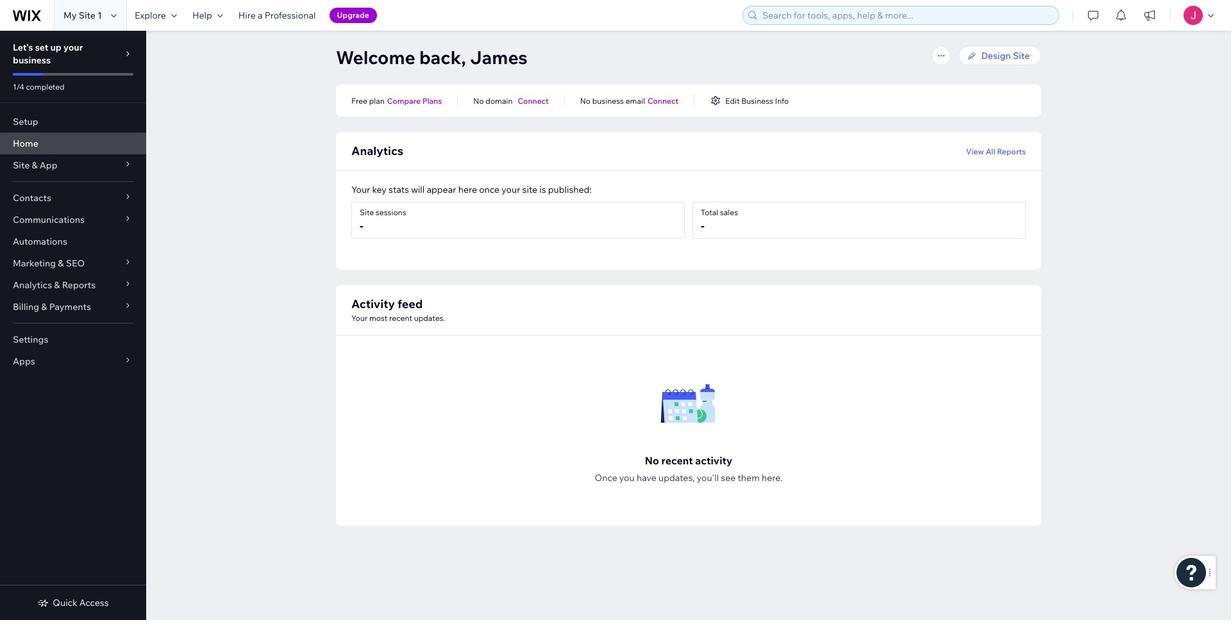 Task type: vqa. For each thing, say whether or not it's contained in the screenshot.
right the add
no



Task type: locate. For each thing, give the bounding box(es) containing it.
1 vertical spatial business
[[593, 96, 624, 106]]

1 horizontal spatial analytics
[[352, 144, 404, 158]]

1/4 completed
[[13, 82, 65, 92]]

2 connect from the left
[[648, 96, 679, 106]]

appear
[[427, 184, 456, 196]]

& left seo
[[58, 258, 64, 269]]

your key stats will appear here once your site is published:
[[352, 184, 592, 196]]

app
[[40, 160, 57, 171]]

site & app button
[[0, 155, 146, 176]]

sales
[[720, 208, 738, 217]]

have
[[637, 473, 657, 484]]

analytics down marketing
[[13, 280, 52, 291]]

- for total sales -
[[701, 219, 705, 233]]

welcome back, james
[[336, 46, 528, 69]]

& left app
[[32, 160, 38, 171]]

1 horizontal spatial reports
[[997, 147, 1026, 156]]

reports down seo
[[62, 280, 96, 291]]

design site link
[[959, 46, 1042, 65]]

0 horizontal spatial business
[[13, 55, 51, 66]]

0 horizontal spatial analytics
[[13, 280, 52, 291]]

view all reports button
[[967, 146, 1026, 157]]

set
[[35, 42, 48, 53]]

no left "email"
[[580, 96, 591, 106]]

view
[[967, 147, 984, 156]]

2 - from the left
[[701, 219, 705, 233]]

business down let's
[[13, 55, 51, 66]]

upgrade
[[337, 10, 369, 20]]

1 horizontal spatial business
[[593, 96, 624, 106]]

marketing
[[13, 258, 56, 269]]

hire a professional link
[[231, 0, 324, 31]]

1 horizontal spatial recent
[[662, 455, 693, 468]]

activity
[[696, 455, 733, 468]]

communications
[[13, 214, 85, 226]]

connect link right "email"
[[648, 95, 679, 106]]

your right 'up' at the left top of the page
[[63, 42, 83, 53]]

1
[[98, 10, 102, 21]]

recent inside "activity feed your most recent updates."
[[389, 314, 412, 323]]

total
[[701, 208, 719, 217]]

updates,
[[659, 473, 695, 484]]

feed
[[398, 297, 423, 312]]

recent down feed
[[389, 314, 412, 323]]

view all reports
[[967, 147, 1026, 156]]

1 horizontal spatial no
[[580, 96, 591, 106]]

setup link
[[0, 111, 146, 133]]

up
[[50, 42, 61, 53]]

apps button
[[0, 351, 146, 373]]

contacts
[[13, 192, 51, 204]]

0 vertical spatial recent
[[389, 314, 412, 323]]

domain
[[486, 96, 513, 106]]

reports inside button
[[997, 147, 1026, 156]]

your inside let's set up your business
[[63, 42, 83, 53]]

upgrade button
[[329, 8, 377, 23]]

1 vertical spatial analytics
[[13, 280, 52, 291]]

analytics for analytics
[[352, 144, 404, 158]]

edit business info button
[[710, 95, 789, 106]]

site left 1
[[79, 10, 96, 21]]

0 vertical spatial your
[[352, 184, 370, 196]]

analytics
[[352, 144, 404, 158], [13, 280, 52, 291]]

site left sessions
[[360, 208, 374, 217]]

edit
[[726, 96, 740, 106]]

here.
[[762, 473, 783, 484]]

1 vertical spatial reports
[[62, 280, 96, 291]]

0 vertical spatial reports
[[997, 147, 1026, 156]]

quick access button
[[37, 598, 109, 609]]

see
[[721, 473, 736, 484]]

2 connect link from the left
[[648, 95, 679, 106]]

0 horizontal spatial -
[[360, 219, 364, 233]]

connect
[[518, 96, 549, 106], [648, 96, 679, 106]]

- inside total sales -
[[701, 219, 705, 233]]

info
[[775, 96, 789, 106]]

2 horizontal spatial no
[[645, 455, 659, 468]]

& right "billing" at the left of the page
[[41, 301, 47, 313]]

reports
[[997, 147, 1026, 156], [62, 280, 96, 291]]

& inside popup button
[[58, 258, 64, 269]]

no left domain
[[474, 96, 484, 106]]

my
[[64, 10, 77, 21]]

your left key
[[352, 184, 370, 196]]

here
[[458, 184, 477, 196]]

recent
[[389, 314, 412, 323], [662, 455, 693, 468]]

business inside let's set up your business
[[13, 55, 51, 66]]

your
[[63, 42, 83, 53], [502, 184, 521, 196]]

sidebar element
[[0, 31, 146, 621]]

hire
[[238, 10, 256, 21]]

analytics & reports
[[13, 280, 96, 291]]

0 vertical spatial your
[[63, 42, 83, 53]]

site down "home"
[[13, 160, 30, 171]]

reports inside dropdown button
[[62, 280, 96, 291]]

0 horizontal spatial connect link
[[518, 95, 549, 106]]

2 your from the top
[[352, 314, 368, 323]]

0 horizontal spatial your
[[63, 42, 83, 53]]

connect link right domain
[[518, 95, 549, 106]]

communications button
[[0, 209, 146, 231]]

connect link for no domain connect
[[518, 95, 549, 106]]

connect link for no business email connect
[[648, 95, 679, 106]]

settings
[[13, 334, 48, 346]]

1 vertical spatial recent
[[662, 455, 693, 468]]

no up have
[[645, 455, 659, 468]]

reports for analytics & reports
[[62, 280, 96, 291]]

analytics inside dropdown button
[[13, 280, 52, 291]]

0 horizontal spatial recent
[[389, 314, 412, 323]]

back,
[[420, 46, 466, 69]]

billing & payments
[[13, 301, 91, 313]]

connect right domain
[[518, 96, 549, 106]]

1 vertical spatial your
[[352, 314, 368, 323]]

0 horizontal spatial reports
[[62, 280, 96, 291]]

no inside no recent activity once you have updates, you'll see them here.
[[645, 455, 659, 468]]

connect link
[[518, 95, 549, 106], [648, 95, 679, 106]]

business left "email"
[[593, 96, 624, 106]]

recent up "updates,"
[[662, 455, 693, 468]]

1 horizontal spatial your
[[502, 184, 521, 196]]

0 horizontal spatial no
[[474, 96, 484, 106]]

business
[[742, 96, 774, 106]]

once
[[595, 473, 618, 484]]

a
[[258, 10, 263, 21]]

your left the site
[[502, 184, 521, 196]]

seo
[[66, 258, 85, 269]]

- inside site sessions -
[[360, 219, 364, 233]]

-
[[360, 219, 364, 233], [701, 219, 705, 233]]

site inside site sessions -
[[360, 208, 374, 217]]

analytics up key
[[352, 144, 404, 158]]

setup
[[13, 116, 38, 128]]

reports right all
[[997, 147, 1026, 156]]

0 horizontal spatial connect
[[518, 96, 549, 106]]

0 vertical spatial analytics
[[352, 144, 404, 158]]

1 horizontal spatial connect link
[[648, 95, 679, 106]]

& up billing & payments
[[54, 280, 60, 291]]

your
[[352, 184, 370, 196], [352, 314, 368, 323]]

1 connect link from the left
[[518, 95, 549, 106]]

connect right "email"
[[648, 96, 679, 106]]

your left 'most'
[[352, 314, 368, 323]]

0 vertical spatial business
[[13, 55, 51, 66]]

my site 1
[[64, 10, 102, 21]]

1 horizontal spatial connect
[[648, 96, 679, 106]]

apps
[[13, 356, 35, 368]]

1 - from the left
[[360, 219, 364, 233]]

1 horizontal spatial -
[[701, 219, 705, 233]]



Task type: describe. For each thing, give the bounding box(es) containing it.
help
[[192, 10, 212, 21]]

you
[[620, 473, 635, 484]]

plans
[[423, 96, 442, 106]]

all
[[986, 147, 996, 156]]

once
[[479, 184, 500, 196]]

site inside dropdown button
[[13, 160, 30, 171]]

billing & payments button
[[0, 296, 146, 318]]

email
[[626, 96, 645, 106]]

recent inside no recent activity once you have updates, you'll see them here.
[[662, 455, 693, 468]]

quick
[[53, 598, 77, 609]]

james
[[470, 46, 528, 69]]

no domain connect
[[474, 96, 549, 106]]

reports for view all reports
[[997, 147, 1026, 156]]

home link
[[0, 133, 146, 155]]

compare
[[387, 96, 421, 106]]

site
[[523, 184, 538, 196]]

activity feed your most recent updates.
[[352, 297, 445, 323]]

& for billing
[[41, 301, 47, 313]]

- for site sessions -
[[360, 219, 364, 233]]

billing
[[13, 301, 39, 313]]

hire a professional
[[238, 10, 316, 21]]

access
[[79, 598, 109, 609]]

contacts button
[[0, 187, 146, 209]]

Search for tools, apps, help & more... field
[[759, 6, 1055, 24]]

quick access
[[53, 598, 109, 609]]

1 vertical spatial your
[[502, 184, 521, 196]]

free
[[352, 96, 368, 106]]

key
[[372, 184, 387, 196]]

them
[[738, 473, 760, 484]]

payments
[[49, 301, 91, 313]]

design site
[[982, 50, 1030, 62]]

stats
[[389, 184, 409, 196]]

no for recent
[[645, 455, 659, 468]]

explore
[[135, 10, 166, 21]]

your inside "activity feed your most recent updates."
[[352, 314, 368, 323]]

no for domain
[[474, 96, 484, 106]]

no recent activity once you have updates, you'll see them here.
[[595, 455, 783, 484]]

edit business info
[[726, 96, 789, 106]]

site & app
[[13, 160, 57, 171]]

you'll
[[697, 473, 719, 484]]

automations link
[[0, 231, 146, 253]]

activity
[[352, 297, 395, 312]]

home
[[13, 138, 38, 149]]

automations
[[13, 236, 67, 248]]

most
[[369, 314, 388, 323]]

marketing & seo button
[[0, 253, 146, 275]]

plan
[[369, 96, 385, 106]]

completed
[[26, 82, 65, 92]]

professional
[[265, 10, 316, 21]]

compare plans link
[[387, 95, 442, 106]]

& for analytics
[[54, 280, 60, 291]]

& for site
[[32, 160, 38, 171]]

site right design
[[1013, 50, 1030, 62]]

is
[[540, 184, 546, 196]]

settings link
[[0, 329, 146, 351]]

marketing & seo
[[13, 258, 85, 269]]

design
[[982, 50, 1011, 62]]

no for business
[[580, 96, 591, 106]]

sessions
[[376, 208, 406, 217]]

analytics & reports button
[[0, 275, 146, 296]]

let's set up your business
[[13, 42, 83, 66]]

1 connect from the left
[[518, 96, 549, 106]]

analytics for analytics & reports
[[13, 280, 52, 291]]

let's
[[13, 42, 33, 53]]

no business email connect
[[580, 96, 679, 106]]

published:
[[548, 184, 592, 196]]

help button
[[185, 0, 231, 31]]

welcome
[[336, 46, 416, 69]]

site sessions -
[[360, 208, 406, 233]]

will
[[411, 184, 425, 196]]

updates.
[[414, 314, 445, 323]]

& for marketing
[[58, 258, 64, 269]]

free plan compare plans
[[352, 96, 442, 106]]

1 your from the top
[[352, 184, 370, 196]]



